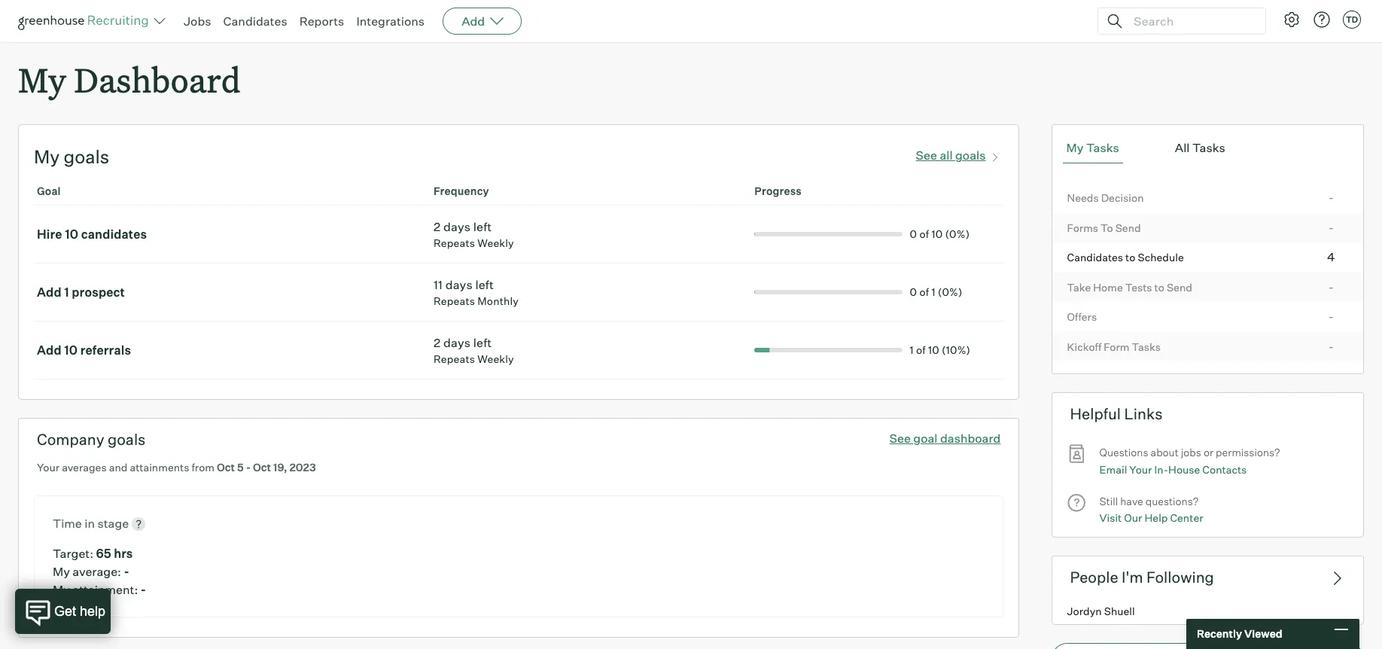 Task type: vqa. For each thing, say whether or not it's contained in the screenshot.
and
yes



Task type: locate. For each thing, give the bounding box(es) containing it.
1 vertical spatial see
[[890, 431, 911, 446]]

repeats
[[434, 237, 475, 249], [434, 295, 475, 307], [434, 353, 475, 365]]

2 days left repeats weekly
[[434, 219, 514, 249], [434, 335, 514, 365]]

1 repeats from the top
[[434, 237, 475, 249]]

tasks inside my tasks button
[[1087, 140, 1120, 155]]

of
[[920, 228, 929, 240], [920, 286, 929, 298], [917, 344, 926, 356]]

1 horizontal spatial see
[[916, 148, 938, 163]]

1 vertical spatial repeats
[[434, 295, 475, 307]]

helpful links
[[1071, 405, 1163, 423]]

0 vertical spatial (0%)
[[946, 228, 970, 240]]

reports link
[[299, 14, 344, 29]]

i'm
[[1122, 568, 1144, 586]]

tests
[[1126, 281, 1153, 293]]

0 vertical spatial candidates
[[223, 14, 287, 29]]

take home tests to send
[[1068, 281, 1193, 293]]

1 vertical spatial days
[[446, 277, 473, 292]]

home
[[1094, 281, 1123, 293]]

your
[[37, 461, 60, 474], [1130, 463, 1153, 476]]

0 horizontal spatial oct
[[217, 461, 235, 474]]

my for my dashboard
[[18, 57, 66, 102]]

help
[[1145, 512, 1168, 524]]

send
[[1116, 221, 1141, 234], [1167, 281, 1193, 293]]

of left the (10%)
[[917, 344, 926, 356]]

stage
[[97, 516, 129, 531]]

2 down 11
[[434, 335, 441, 350]]

1 left the (10%)
[[910, 344, 914, 356]]

email your in-house contacts link
[[1100, 461, 1247, 478]]

my inside button
[[1067, 140, 1084, 155]]

2 vertical spatial repeats
[[434, 353, 475, 365]]

1
[[64, 285, 69, 300], [932, 286, 936, 298], [910, 344, 914, 356]]

links
[[1125, 405, 1163, 423]]

form
[[1104, 340, 1130, 353]]

candidates right jobs
[[223, 14, 287, 29]]

repeats inside 11 days left repeats monthly
[[434, 295, 475, 307]]

needs decision
[[1068, 191, 1144, 204]]

1 2 from the top
[[434, 219, 441, 234]]

1 vertical spatial progress bar
[[755, 290, 903, 295]]

integrations link
[[357, 14, 425, 29]]

1 vertical spatial candidates
[[1068, 251, 1124, 264]]

2 2 days left repeats weekly from the top
[[434, 335, 514, 365]]

days for candidates
[[444, 219, 471, 234]]

0 vertical spatial 2 days left repeats weekly
[[434, 219, 514, 249]]

see
[[916, 148, 938, 163], [890, 431, 911, 446]]

see left goal
[[890, 431, 911, 446]]

1 left prospect
[[64, 285, 69, 300]]

2 0 from the top
[[910, 286, 917, 298]]

candidates down forms to send
[[1068, 251, 1124, 264]]

tasks up needs decision
[[1087, 140, 1120, 155]]

tasks
[[1087, 140, 1120, 155], [1193, 140, 1226, 155], [1132, 340, 1161, 353]]

average:
[[73, 564, 121, 579]]

left
[[474, 219, 492, 234], [476, 277, 494, 292], [474, 335, 492, 350]]

2 vertical spatial left
[[474, 335, 492, 350]]

2 vertical spatial of
[[917, 344, 926, 356]]

10
[[65, 227, 78, 242], [932, 228, 943, 240], [64, 343, 78, 358], [929, 344, 940, 356]]

1 vertical spatial 2 days left repeats weekly
[[434, 335, 514, 365]]

0 horizontal spatial tasks
[[1087, 140, 1120, 155]]

0 horizontal spatial see
[[890, 431, 911, 446]]

1 vertical spatial 2
[[434, 335, 441, 350]]

0 vertical spatial repeats
[[434, 237, 475, 249]]

2023
[[290, 461, 316, 474]]

2 vertical spatial days
[[444, 335, 471, 350]]

people
[[1071, 568, 1119, 586]]

oct left 5
[[217, 461, 235, 474]]

integrations
[[357, 14, 425, 29]]

2 for hire 10 candidates
[[434, 219, 441, 234]]

1 vertical spatial (0%)
[[938, 286, 963, 298]]

my for my goals
[[34, 145, 60, 168]]

repeats down 11 days left repeats monthly
[[434, 353, 475, 365]]

2 repeats from the top
[[434, 295, 475, 307]]

progress bar for candidates
[[755, 232, 903, 237]]

goals
[[64, 145, 109, 168], [956, 148, 986, 163], [108, 430, 146, 449]]

from
[[192, 461, 215, 474]]

1 horizontal spatial your
[[1130, 463, 1153, 476]]

add for add 1 prospect
[[37, 285, 62, 300]]

left for referrals
[[474, 335, 492, 350]]

days right 11
[[446, 277, 473, 292]]

send down schedule
[[1167, 281, 1193, 293]]

add
[[462, 14, 485, 29], [37, 285, 62, 300], [37, 343, 62, 358]]

weekly
[[478, 237, 514, 249], [478, 353, 514, 365]]

0 vertical spatial 2
[[434, 219, 441, 234]]

jordyn shuell
[[1068, 605, 1135, 618]]

(0%)
[[946, 228, 970, 240], [938, 286, 963, 298]]

candidates for candidates to schedule
[[1068, 251, 1124, 264]]

11
[[434, 277, 443, 292]]

left down monthly
[[474, 335, 492, 350]]

0
[[910, 228, 917, 240], [910, 286, 917, 298]]

0 vertical spatial weekly
[[478, 237, 514, 249]]

to up take home tests to send
[[1126, 251, 1136, 264]]

your left in-
[[1130, 463, 1153, 476]]

left down frequency
[[474, 219, 492, 234]]

candidates for candidates
[[223, 14, 287, 29]]

company goals
[[37, 430, 146, 449]]

2 days left repeats weekly for hire 10 candidates
[[434, 219, 514, 249]]

10 up 0 of 1 (0%)
[[932, 228, 943, 240]]

0 up 0 of 1 (0%)
[[910, 228, 917, 240]]

2 2 from the top
[[434, 335, 441, 350]]

monthly
[[478, 295, 519, 307]]

progress bar
[[755, 232, 903, 237], [755, 290, 903, 295], [622, 348, 903, 353]]

1 vertical spatial add
[[37, 285, 62, 300]]

kickoff form tasks
[[1068, 340, 1161, 353]]

2 weekly from the top
[[478, 353, 514, 365]]

of down 0 of 10 (0%)
[[920, 286, 929, 298]]

0 vertical spatial see
[[916, 148, 938, 163]]

2 days left repeats weekly down frequency
[[434, 219, 514, 249]]

days
[[444, 219, 471, 234], [446, 277, 473, 292], [444, 335, 471, 350]]

tasks inside all tasks button
[[1193, 140, 1226, 155]]

frequency
[[434, 185, 489, 197]]

1 vertical spatial of
[[920, 286, 929, 298]]

2 for add 10 referrals
[[434, 335, 441, 350]]

goals for my goals
[[64, 145, 109, 168]]

10 left the (10%)
[[929, 344, 940, 356]]

your down company
[[37, 461, 60, 474]]

configure image
[[1283, 11, 1301, 29]]

0 vertical spatial add
[[462, 14, 485, 29]]

weekly up 11 days left repeats monthly
[[478, 237, 514, 249]]

schedule
[[1138, 251, 1184, 264]]

repeats down 11
[[434, 295, 475, 307]]

0 horizontal spatial candidates
[[223, 14, 287, 29]]

forms to send
[[1068, 221, 1141, 234]]

add inside popup button
[[462, 14, 485, 29]]

0 vertical spatial 0
[[910, 228, 917, 240]]

(0%) up the (10%)
[[938, 286, 963, 298]]

0 down 0 of 10 (0%)
[[910, 286, 917, 298]]

2 down frequency
[[434, 219, 441, 234]]

to right the tests
[[1155, 281, 1165, 293]]

left for candidates
[[474, 219, 492, 234]]

1 horizontal spatial oct
[[253, 461, 271, 474]]

your averages and attainments from oct 5 - oct 19, 2023
[[37, 461, 316, 474]]

recently
[[1197, 628, 1243, 640]]

tab list
[[1063, 133, 1353, 164]]

1 horizontal spatial to
[[1155, 281, 1165, 293]]

attainment:
[[73, 582, 138, 597]]

weekly down monthly
[[478, 353, 514, 365]]

greenhouse recruiting image
[[18, 12, 154, 30]]

1 vertical spatial weekly
[[478, 353, 514, 365]]

1 horizontal spatial send
[[1167, 281, 1193, 293]]

(0%) for 11 days left
[[938, 286, 963, 298]]

2 days left repeats weekly for add 10 referrals
[[434, 335, 514, 365]]

repeats for candidates
[[434, 237, 475, 249]]

2 vertical spatial progress bar
[[622, 348, 903, 353]]

1 horizontal spatial tasks
[[1132, 340, 1161, 353]]

left inside 11 days left repeats monthly
[[476, 277, 494, 292]]

my
[[18, 57, 66, 102], [1067, 140, 1084, 155], [34, 145, 60, 168], [53, 564, 70, 579], [53, 582, 70, 597]]

0 vertical spatial of
[[920, 228, 929, 240]]

of up 0 of 1 (0%)
[[920, 228, 929, 240]]

dashboard
[[941, 431, 1001, 446]]

my dashboard
[[18, 57, 241, 102]]

goal
[[914, 431, 938, 446]]

0 vertical spatial left
[[474, 219, 492, 234]]

weekly for candidates
[[478, 237, 514, 249]]

1 vertical spatial send
[[1167, 281, 1193, 293]]

see left all
[[916, 148, 938, 163]]

2 horizontal spatial tasks
[[1193, 140, 1226, 155]]

prospect
[[72, 285, 125, 300]]

1 horizontal spatial candidates
[[1068, 251, 1124, 264]]

visit
[[1100, 512, 1122, 524]]

helpful
[[1071, 405, 1121, 423]]

0 vertical spatial send
[[1116, 221, 1141, 234]]

1 0 from the top
[[910, 228, 917, 240]]

2 vertical spatial add
[[37, 343, 62, 358]]

0 horizontal spatial your
[[37, 461, 60, 474]]

0 vertical spatial progress bar
[[755, 232, 903, 237]]

days down 11 days left repeats monthly
[[444, 335, 471, 350]]

left up monthly
[[476, 277, 494, 292]]

3 repeats from the top
[[434, 353, 475, 365]]

10 right hire
[[65, 227, 78, 242]]

1 vertical spatial left
[[476, 277, 494, 292]]

tasks right form
[[1132, 340, 1161, 353]]

oct left '19,'
[[253, 461, 271, 474]]

candidates
[[223, 14, 287, 29], [1068, 251, 1124, 264]]

1 down 0 of 10 (0%)
[[932, 286, 936, 298]]

0 horizontal spatial to
[[1126, 251, 1136, 264]]

19,
[[273, 461, 287, 474]]

days down frequency
[[444, 219, 471, 234]]

repeats for prospect
[[434, 295, 475, 307]]

tasks right the all
[[1193, 140, 1226, 155]]

see for my goals
[[916, 148, 938, 163]]

(0%) for 2 days left
[[946, 228, 970, 240]]

1 2 days left repeats weekly from the top
[[434, 219, 514, 249]]

11 days left repeats monthly
[[434, 277, 519, 307]]

2 days left repeats weekly down monthly
[[434, 335, 514, 365]]

people i'm following
[[1071, 568, 1215, 586]]

1 vertical spatial 0
[[910, 286, 917, 298]]

1 weekly from the top
[[478, 237, 514, 249]]

send right to
[[1116, 221, 1141, 234]]

see goal dashboard link
[[890, 431, 1001, 446]]

days inside 11 days left repeats monthly
[[446, 277, 473, 292]]

time
[[53, 516, 82, 531]]

kickoff
[[1068, 340, 1102, 353]]

0 vertical spatial days
[[444, 219, 471, 234]]

(0%) up 0 of 1 (0%)
[[946, 228, 970, 240]]

jobs
[[184, 14, 211, 29]]

repeats up 11
[[434, 237, 475, 249]]



Task type: describe. For each thing, give the bounding box(es) containing it.
referrals
[[80, 343, 131, 358]]

in-
[[1155, 463, 1169, 476]]

still
[[1100, 495, 1118, 508]]

0 of 10 (0%)
[[910, 228, 970, 240]]

attainments
[[130, 461, 189, 474]]

following
[[1147, 568, 1215, 586]]

add for add
[[462, 14, 485, 29]]

forms
[[1068, 221, 1099, 234]]

hire
[[37, 227, 62, 242]]

see all goals link
[[916, 145, 1004, 163]]

0 of 1 (0%)
[[910, 286, 963, 298]]

see goal dashboard
[[890, 431, 1001, 446]]

take
[[1068, 281, 1091, 293]]

my tasks button
[[1063, 133, 1124, 164]]

contacts
[[1203, 463, 1247, 476]]

averages
[[62, 461, 107, 474]]

questions?
[[1146, 495, 1199, 508]]

all
[[940, 148, 953, 163]]

add 10 referrals
[[37, 343, 131, 358]]

offers
[[1068, 310, 1097, 323]]

candidates
[[81, 227, 147, 242]]

jordyn shuell link
[[1053, 598, 1364, 624]]

dashboard
[[74, 57, 241, 102]]

or
[[1204, 446, 1214, 459]]

people i'm following link
[[1052, 556, 1365, 598]]

0 horizontal spatial send
[[1116, 221, 1141, 234]]

to
[[1101, 221, 1114, 234]]

add button
[[443, 8, 522, 35]]

jobs
[[1181, 446, 1202, 459]]

2 horizontal spatial 1
[[932, 286, 936, 298]]

of for add 1 prospect
[[920, 286, 929, 298]]

hire 10 candidates
[[37, 227, 147, 242]]

repeats for referrals
[[434, 353, 475, 365]]

my for my tasks
[[1067, 140, 1084, 155]]

left for prospect
[[476, 277, 494, 292]]

jordyn
[[1068, 605, 1102, 618]]

jobs link
[[184, 14, 211, 29]]

recently viewed
[[1197, 628, 1283, 640]]

questions about jobs or permissions? email your in-house contacts
[[1100, 446, 1281, 476]]

td button
[[1344, 11, 1362, 29]]

4
[[1328, 249, 1336, 264]]

my tasks
[[1067, 140, 1120, 155]]

your inside questions about jobs or permissions? email your in-house contacts
[[1130, 463, 1153, 476]]

2 oct from the left
[[253, 461, 271, 474]]

visit our help center link
[[1100, 510, 1204, 527]]

weekly for referrals
[[478, 353, 514, 365]]

see for company goals
[[890, 431, 911, 446]]

target: 65 hrs my average: - my attainment: -
[[53, 546, 146, 597]]

add for add 10 referrals
[[37, 343, 62, 358]]

time in
[[53, 516, 97, 531]]

center
[[1171, 512, 1204, 524]]

tasks for all tasks
[[1193, 140, 1226, 155]]

target:
[[53, 546, 93, 561]]

candidates link
[[223, 14, 287, 29]]

progress
[[755, 185, 802, 197]]

viewed
[[1245, 628, 1283, 640]]

decision
[[1102, 191, 1144, 204]]

my goals
[[34, 145, 109, 168]]

1 oct from the left
[[217, 461, 235, 474]]

1 horizontal spatial 1
[[910, 344, 914, 356]]

candidates to schedule
[[1068, 251, 1184, 264]]

shuell
[[1105, 605, 1135, 618]]

email
[[1100, 463, 1128, 476]]

td button
[[1341, 8, 1365, 32]]

tab list containing my tasks
[[1063, 133, 1353, 164]]

progress bar for prospect
[[755, 290, 903, 295]]

questions
[[1100, 446, 1149, 459]]

days for referrals
[[444, 335, 471, 350]]

company
[[37, 430, 104, 449]]

of for add 10 referrals
[[917, 344, 926, 356]]

10 left referrals
[[64, 343, 78, 358]]

still have questions? visit our help center
[[1100, 495, 1204, 524]]

days for prospect
[[446, 277, 473, 292]]

in
[[85, 516, 95, 531]]

add 1 prospect
[[37, 285, 125, 300]]

1 vertical spatial to
[[1155, 281, 1165, 293]]

1 of 10 (10%)
[[910, 344, 971, 356]]

0 for 2 days left
[[910, 228, 917, 240]]

house
[[1169, 463, 1201, 476]]

progress bar for referrals
[[622, 348, 903, 353]]

all tasks
[[1175, 140, 1226, 155]]

Search text field
[[1130, 10, 1252, 32]]

tasks for my tasks
[[1087, 140, 1120, 155]]

all tasks button
[[1172, 133, 1230, 164]]

see all goals
[[916, 148, 986, 163]]

have
[[1121, 495, 1144, 508]]

65
[[96, 546, 111, 561]]

5
[[237, 461, 244, 474]]

permissions?
[[1216, 446, 1281, 459]]

about
[[1151, 446, 1179, 459]]

hrs
[[114, 546, 133, 561]]

goals for company goals
[[108, 430, 146, 449]]

0 for 11 days left
[[910, 286, 917, 298]]

0 vertical spatial to
[[1126, 251, 1136, 264]]

needs
[[1068, 191, 1099, 204]]

of for hire 10 candidates
[[920, 228, 929, 240]]

(10%)
[[942, 344, 971, 356]]

0 horizontal spatial 1
[[64, 285, 69, 300]]



